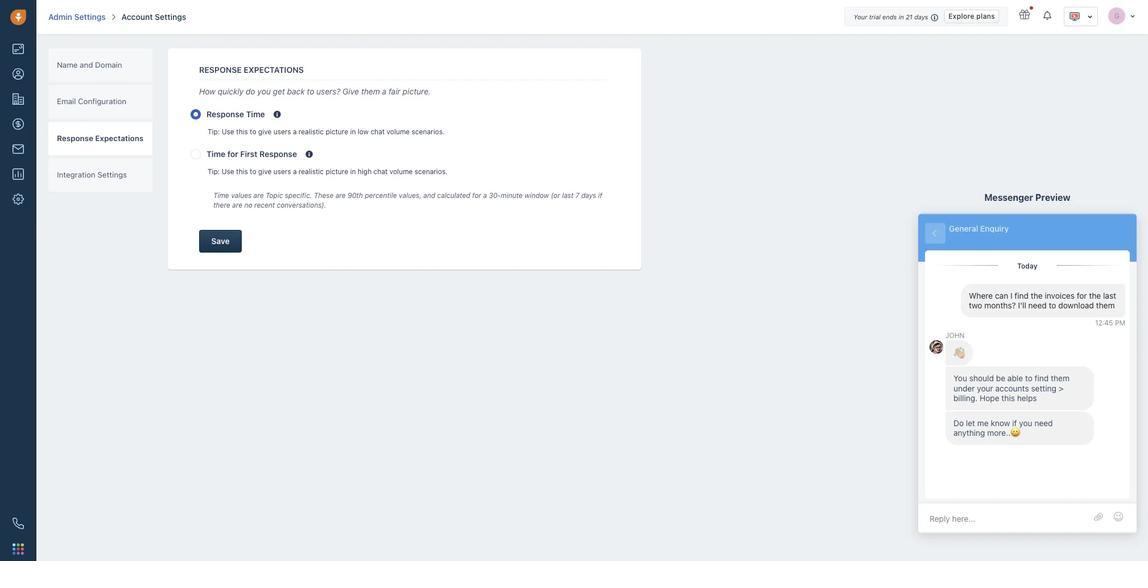 Task type: describe. For each thing, give the bounding box(es) containing it.
save
[[211, 236, 230, 246]]

admin settings
[[48, 12, 106, 22]]

save button
[[199, 230, 242, 253]]

1 horizontal spatial expectations
[[244, 65, 304, 75]]

response down the quickly
[[207, 110, 244, 119]]

picture.
[[403, 87, 431, 96]]

i
[[1011, 291, 1013, 300]]

window
[[525, 191, 549, 200]]

let
[[967, 418, 976, 428]]

ic_back image
[[931, 227, 940, 240]]

today
[[1018, 262, 1038, 270]]

plans
[[977, 12, 996, 20]]

give
[[343, 87, 359, 96]]

name and domain
[[57, 60, 122, 69]]

response up the quickly
[[199, 65, 242, 75]]

tab list containing name and domain
[[37, 48, 154, 195]]

trial
[[870, 13, 881, 20]]

scenarios. for response time
[[412, 128, 445, 136]]

0 horizontal spatial expectations
[[95, 134, 144, 143]]

response right first
[[260, 149, 297, 159]]

enquiry
[[981, 224, 1009, 233]]

integration
[[57, 170, 95, 179]]

email configuration
[[57, 97, 126, 106]]

values
[[231, 191, 252, 200]]

calculated
[[438, 191, 471, 200]]

name and domain link
[[48, 48, 153, 82]]

domain
[[95, 60, 122, 69]]

pm
[[1116, 319, 1126, 327]]

response up integration
[[57, 134, 93, 143]]

preview
[[1036, 192, 1071, 203]]

specific.
[[285, 191, 312, 200]]

tip: for time for first response
[[208, 167, 220, 176]]

time for first response
[[207, 149, 297, 159]]

do let me know if you need anything more..😀
[[954, 418, 1054, 438]]

days inside time values are topic specific. these are 90th percentile values, and calculated for a 30-minute window (or last 7 days if there are no recent conversations).
[[582, 191, 597, 200]]

to inside where can i find the invoices for the last two months? i'll need to download them
[[1050, 301, 1057, 310]]

settings for integration settings
[[98, 170, 127, 179]]

ic_info_circle image
[[274, 109, 282, 121]]

admin settings link
[[48, 11, 106, 23]]

how
[[199, 87, 216, 96]]

you should be able to find them under your accounts setting > billing. hope this helps
[[954, 373, 1070, 403]]

>
[[1059, 383, 1064, 393]]

2 horizontal spatial are
[[336, 191, 346, 200]]

settings for account settings
[[155, 12, 186, 22]]

get
[[273, 87, 285, 96]]

this inside you should be able to find them under your accounts setting > billing. hope this helps
[[1002, 393, 1016, 403]]

months?
[[985, 301, 1017, 310]]

do
[[954, 418, 964, 428]]

0 vertical spatial and
[[80, 60, 93, 69]]

there
[[213, 201, 230, 209]]

7
[[576, 191, 580, 200]]

0 vertical spatial in
[[899, 13, 905, 20]]

time values are topic specific. these are 90th percentile values, and calculated for a 30-minute window (or last 7 days if there are no recent conversations).
[[213, 191, 603, 209]]

conversations).
[[277, 201, 326, 209]]

messenger preview
[[985, 192, 1071, 203]]

time for values
[[213, 191, 229, 200]]

anything
[[954, 428, 986, 438]]

where can i find the invoices for the last two months? i'll need to download them
[[970, 291, 1117, 310]]

90th
[[348, 191, 363, 200]]

to up time for first response
[[250, 128, 256, 136]]

be
[[997, 373, 1006, 383]]

able
[[1008, 373, 1024, 383]]

low
[[358, 128, 369, 136]]

download
[[1059, 301, 1095, 310]]

phone image
[[13, 518, 24, 529]]

missing translation "unavailable" for locale "en-us" image
[[1070, 11, 1081, 22]]

a left fair
[[382, 87, 387, 96]]

me
[[978, 418, 989, 428]]

30-
[[489, 191, 501, 200]]

volume for response time
[[387, 128, 410, 136]]

these
[[314, 191, 334, 200]]

should
[[970, 373, 995, 383]]

two
[[970, 301, 983, 310]]

(or
[[551, 191, 561, 200]]

messenger
[[985, 192, 1034, 203]]

picture for response time
[[326, 128, 348, 136]]

12:45
[[1096, 319, 1114, 327]]

use for time
[[222, 167, 234, 176]]

tip: use this to give users a realistic picture in high chat volume scenarios.
[[208, 167, 448, 176]]

them inside where can i find the invoices for the last two months? i'll need to download them
[[1097, 301, 1116, 310]]

12:45 pm
[[1096, 319, 1126, 327]]

billing.
[[954, 393, 978, 403]]

give for for
[[258, 167, 272, 176]]

tip: use this to give users a realistic picture in low chat volume scenarios.
[[208, 128, 445, 136]]

topic
[[266, 191, 283, 200]]

percentile
[[365, 191, 397, 200]]

your
[[978, 383, 994, 393]]

settings
[[74, 12, 106, 22]]

👋 image
[[954, 347, 966, 359]]

recent
[[254, 201, 275, 209]]

high
[[358, 167, 372, 176]]

explore
[[949, 12, 975, 20]]

for inside where can i find the invoices for the last two months? i'll need to download them
[[1077, 291, 1088, 300]]

accounts
[[996, 383, 1030, 393]]

hope
[[980, 393, 1000, 403]]

need inside do let me know if you need anything more..😀
[[1035, 418, 1054, 428]]

to down time for first response
[[250, 167, 256, 176]]

helps
[[1018, 393, 1038, 403]]

i'll
[[1019, 301, 1027, 310]]

response expectations link
[[48, 122, 153, 155]]

general
[[950, 224, 979, 233]]

need inside where can i find the invoices for the last two months? i'll need to download them
[[1029, 301, 1047, 310]]

1 horizontal spatial are
[[254, 191, 264, 200]]

john
[[946, 331, 965, 340]]

you inside do let me know if you need anything more..😀
[[1020, 418, 1033, 428]]

email configuration link
[[48, 85, 153, 119]]

1 horizontal spatial days
[[915, 13, 929, 20]]

0 vertical spatial time
[[246, 110, 265, 119]]

can
[[996, 291, 1009, 300]]



Task type: vqa. For each thing, say whether or not it's contained in the screenshot.
the rightmost IF
yes



Task type: locate. For each thing, give the bounding box(es) containing it.
1 vertical spatial use
[[222, 167, 234, 176]]

a
[[382, 87, 387, 96], [293, 128, 297, 136], [293, 167, 297, 176], [483, 191, 487, 200]]

2 use from the top
[[222, 167, 234, 176]]

0 horizontal spatial you
[[258, 87, 271, 96]]

explore plans button
[[945, 10, 1000, 23]]

1 vertical spatial picture
[[326, 167, 348, 176]]

configuration
[[78, 97, 126, 106]]

find
[[1015, 291, 1029, 300], [1035, 373, 1049, 383]]

this down response time
[[236, 128, 248, 136]]

2 picture from the top
[[326, 167, 348, 176]]

freshworks switcher image
[[13, 544, 24, 555]]

need
[[1029, 301, 1047, 310], [1035, 418, 1054, 428]]

this
[[236, 128, 248, 136], [236, 167, 248, 176], [1002, 393, 1016, 403]]

1 vertical spatial expectations
[[95, 134, 144, 143]]

1 vertical spatial this
[[236, 167, 248, 176]]

1 vertical spatial time
[[207, 149, 226, 159]]

0 horizontal spatial last
[[562, 191, 574, 200]]

ic_arrow_down image
[[1088, 12, 1094, 21]]

2 realistic from the top
[[299, 167, 324, 176]]

1 picture from the top
[[326, 128, 348, 136]]

picture
[[326, 128, 348, 136], [326, 167, 348, 176]]

time left ic_info_circle image
[[246, 110, 265, 119]]

0 vertical spatial days
[[915, 13, 929, 20]]

0 vertical spatial users
[[274, 128, 291, 136]]

the up download
[[1090, 291, 1102, 300]]

realistic
[[299, 128, 324, 136], [299, 167, 324, 176]]

volume for time for first response
[[390, 167, 413, 176]]

users up topic
[[274, 167, 291, 176]]

1 users from the top
[[274, 128, 291, 136]]

1 vertical spatial scenarios.
[[415, 167, 448, 176]]

ic_info_icon image
[[932, 13, 939, 22]]

settings right account
[[155, 12, 186, 22]]

how quickly do you get back to users? give them a fair picture.
[[199, 87, 431, 96]]

find inside where can i find the invoices for the last two months? i'll need to download them
[[1015, 291, 1029, 300]]

0 vertical spatial volume
[[387, 128, 410, 136]]

find up "i'll"
[[1015, 291, 1029, 300]]

0 vertical spatial realistic
[[299, 128, 324, 136]]

users?
[[317, 87, 341, 96]]

last left 7
[[562, 191, 574, 200]]

integration settings link
[[48, 158, 153, 192]]

to down invoices
[[1050, 301, 1057, 310]]

0 vertical spatial settings
[[155, 12, 186, 22]]

2 vertical spatial time
[[213, 191, 229, 200]]

1 vertical spatial if
[[1013, 418, 1018, 428]]

1 vertical spatial find
[[1035, 373, 1049, 383]]

are
[[254, 191, 264, 200], [336, 191, 346, 200], [232, 201, 243, 209]]

give for time
[[258, 128, 272, 136]]

1 horizontal spatial if
[[1013, 418, 1018, 428]]

to inside you should be able to find them under your accounts setting > billing. hope this helps
[[1026, 373, 1033, 383]]

1 horizontal spatial and
[[424, 191, 436, 200]]

in left the low
[[350, 128, 356, 136]]

and right name
[[80, 60, 93, 69]]

realistic for response time
[[299, 128, 324, 136]]

1 horizontal spatial you
[[1020, 418, 1033, 428]]

know
[[991, 418, 1011, 428]]

response expectations up do
[[199, 65, 304, 75]]

find inside you should be able to find them under your accounts setting > billing. hope this helps
[[1035, 373, 1049, 383]]

1 vertical spatial last
[[1104, 291, 1117, 300]]

1 horizontal spatial response expectations
[[199, 65, 304, 75]]

0 vertical spatial them
[[361, 87, 380, 96]]

time left first
[[207, 149, 226, 159]]

account
[[122, 12, 153, 22]]

email
[[57, 97, 76, 106]]

1 vertical spatial response expectations
[[57, 134, 144, 143]]

for
[[228, 149, 238, 159], [473, 191, 482, 200], [1077, 291, 1088, 300]]

0 horizontal spatial if
[[598, 191, 603, 200]]

0 horizontal spatial response expectations
[[57, 134, 144, 143]]

this down "accounts"
[[1002, 393, 1016, 403]]

need right "i'll"
[[1029, 301, 1047, 310]]

1 vertical spatial need
[[1035, 418, 1054, 428]]

response expectations
[[199, 65, 304, 75], [57, 134, 144, 143]]

in for response time
[[350, 128, 356, 136]]

1 vertical spatial chat
[[374, 167, 388, 176]]

values,
[[399, 191, 422, 200]]

1 realistic from the top
[[299, 128, 324, 136]]

realistic up ic_info_circle icon
[[299, 128, 324, 136]]

expectations down configuration
[[95, 134, 144, 143]]

1 vertical spatial users
[[274, 167, 291, 176]]

users down ic_info_circle image
[[274, 128, 291, 136]]

tip: for response time
[[208, 128, 220, 136]]

tip: up there
[[208, 167, 220, 176]]

to right able
[[1026, 373, 1033, 383]]

and right values,
[[424, 191, 436, 200]]

tip: down response time
[[208, 128, 220, 136]]

under
[[954, 383, 975, 393]]

0 horizontal spatial them
[[361, 87, 380, 96]]

last
[[562, 191, 574, 200], [1104, 291, 1117, 300]]

response expectations inside response expectations link
[[57, 134, 144, 143]]

1 vertical spatial realistic
[[299, 167, 324, 176]]

1 tip: from the top
[[208, 128, 220, 136]]

chat for response time
[[371, 128, 385, 136]]

this for for
[[236, 167, 248, 176]]

more..😀
[[988, 428, 1021, 438]]

them
[[361, 87, 380, 96], [1097, 301, 1116, 310], [1052, 373, 1070, 383]]

0 vertical spatial find
[[1015, 291, 1029, 300]]

for left first
[[228, 149, 238, 159]]

find up setting
[[1035, 373, 1049, 383]]

a down back
[[293, 128, 297, 136]]

days right 7
[[582, 191, 597, 200]]

scenarios. for time for first response
[[415, 167, 448, 176]]

to right back
[[307, 87, 314, 96]]

response time
[[207, 110, 265, 119]]

0 vertical spatial expectations
[[244, 65, 304, 75]]

last inside time values are topic specific. these are 90th percentile values, and calculated for a 30-minute window (or last 7 days if there are no recent conversations).
[[562, 191, 574, 200]]

phone element
[[7, 512, 30, 535]]

them up > at the right of page
[[1052, 373, 1070, 383]]

1 vertical spatial you
[[1020, 418, 1033, 428]]

explore plans
[[949, 12, 996, 20]]

1 vertical spatial them
[[1097, 301, 1116, 310]]

you
[[258, 87, 271, 96], [1020, 418, 1033, 428]]

where
[[970, 291, 994, 300]]

users for time for first response
[[274, 167, 291, 176]]

picture left the low
[[326, 128, 348, 136]]

0 vertical spatial if
[[598, 191, 603, 200]]

no
[[244, 201, 253, 209]]

first
[[240, 149, 258, 159]]

1 the from the left
[[1031, 291, 1043, 300]]

this down first
[[236, 167, 248, 176]]

use for response
[[222, 128, 234, 136]]

you
[[954, 373, 968, 383]]

0 vertical spatial give
[[258, 128, 272, 136]]

them up 12:45
[[1097, 301, 1116, 310]]

you right do
[[258, 87, 271, 96]]

settings
[[155, 12, 186, 22], [98, 170, 127, 179]]

a up specific. at top left
[[293, 167, 297, 176]]

2 users from the top
[[274, 167, 291, 176]]

1 use from the top
[[222, 128, 234, 136]]

0 vertical spatial tip:
[[208, 128, 220, 136]]

2 tip: from the top
[[208, 167, 220, 176]]

0 vertical spatial scenarios.
[[412, 128, 445, 136]]

2 give from the top
[[258, 167, 272, 176]]

do
[[246, 87, 255, 96]]

use up values on the left top of page
[[222, 167, 234, 176]]

are down values on the left top of page
[[232, 201, 243, 209]]

2 horizontal spatial them
[[1097, 301, 1116, 310]]

0 horizontal spatial are
[[232, 201, 243, 209]]

setting
[[1032, 383, 1057, 393]]

in
[[899, 13, 905, 20], [350, 128, 356, 136], [350, 167, 356, 176]]

need down helps
[[1035, 418, 1054, 428]]

scenarios. up values,
[[415, 167, 448, 176]]

if right 7
[[598, 191, 603, 200]]

volume up values,
[[390, 167, 413, 176]]

use down response time
[[222, 128, 234, 136]]

realistic down ic_info_circle icon
[[299, 167, 324, 176]]

ic_info_circle image
[[306, 148, 314, 161]]

expectations
[[244, 65, 304, 75], [95, 134, 144, 143]]

chat right high
[[374, 167, 388, 176]]

1 give from the top
[[258, 128, 272, 136]]

21
[[906, 13, 913, 20]]

0 vertical spatial response expectations
[[199, 65, 304, 75]]

settings right integration
[[98, 170, 127, 179]]

fair
[[389, 87, 401, 96]]

are left 90th
[[336, 191, 346, 200]]

1 vertical spatial volume
[[390, 167, 413, 176]]

2 vertical spatial them
[[1052, 373, 1070, 383]]

1 vertical spatial give
[[258, 167, 272, 176]]

2 vertical spatial for
[[1077, 291, 1088, 300]]

account settings
[[122, 12, 186, 22]]

2 vertical spatial this
[[1002, 393, 1016, 403]]

0 horizontal spatial days
[[582, 191, 597, 200]]

you up more..😀
[[1020, 418, 1033, 428]]

1 vertical spatial and
[[424, 191, 436, 200]]

0 horizontal spatial find
[[1015, 291, 1029, 300]]

integration settings
[[57, 170, 127, 179]]

realistic for time for first response
[[299, 167, 324, 176]]

a inside time values are topic specific. these are 90th percentile values, and calculated for a 30-minute window (or last 7 days if there are no recent conversations).
[[483, 191, 487, 200]]

1 horizontal spatial find
[[1035, 373, 1049, 383]]

0 vertical spatial need
[[1029, 301, 1047, 310]]

quickly
[[218, 87, 244, 96]]

last inside where can i find the invoices for the last two months? i'll need to download them
[[1104, 291, 1117, 300]]

1 horizontal spatial them
[[1052, 373, 1070, 383]]

1 horizontal spatial the
[[1090, 291, 1102, 300]]

in left high
[[350, 167, 356, 176]]

users for response time
[[274, 128, 291, 136]]

picture for time for first response
[[326, 167, 348, 176]]

general enquiry
[[950, 224, 1009, 233]]

your
[[854, 13, 868, 20]]

back
[[287, 87, 305, 96]]

time up there
[[213, 191, 229, 200]]

name
[[57, 60, 78, 69]]

for left 30-
[[473, 191, 482, 200]]

a left 30-
[[483, 191, 487, 200]]

response
[[199, 65, 242, 75], [207, 110, 244, 119], [57, 134, 93, 143], [260, 149, 297, 159]]

2 horizontal spatial for
[[1077, 291, 1088, 300]]

0 vertical spatial this
[[236, 128, 248, 136]]

this for time
[[236, 128, 248, 136]]

chat right the low
[[371, 128, 385, 136]]

0 vertical spatial you
[[258, 87, 271, 96]]

if inside time values are topic specific. these are 90th percentile values, and calculated for a 30-minute window (or last 7 days if there are no recent conversations).
[[598, 191, 603, 200]]

them right give in the top left of the page
[[361, 87, 380, 96]]

are up 'recent'
[[254, 191, 264, 200]]

the left invoices
[[1031, 291, 1043, 300]]

1 vertical spatial in
[[350, 128, 356, 136]]

response expectations down email configuration link
[[57, 134, 144, 143]]

0 vertical spatial for
[[228, 149, 238, 159]]

ends
[[883, 13, 897, 20]]

0 horizontal spatial for
[[228, 149, 238, 159]]

invoices
[[1046, 291, 1075, 300]]

users
[[274, 128, 291, 136], [274, 167, 291, 176]]

time for for
[[207, 149, 226, 159]]

picture up these
[[326, 167, 348, 176]]

0 vertical spatial last
[[562, 191, 574, 200]]

scenarios.
[[412, 128, 445, 136], [415, 167, 448, 176]]

expectations up get
[[244, 65, 304, 75]]

in left 21
[[899, 13, 905, 20]]

if right know
[[1013, 418, 1018, 428]]

and inside time values are topic specific. these are 90th percentile values, and calculated for a 30-minute window (or last 7 days if there are no recent conversations).
[[424, 191, 436, 200]]

0 vertical spatial picture
[[326, 128, 348, 136]]

scenarios. down picture.
[[412, 128, 445, 136]]

tab list
[[37, 48, 154, 195]]

2 vertical spatial in
[[350, 167, 356, 176]]

chat for time for first response
[[374, 167, 388, 176]]

time
[[246, 110, 265, 119], [207, 149, 226, 159], [213, 191, 229, 200]]

for inside time values are topic specific. these are 90th percentile values, and calculated for a 30-minute window (or last 7 days if there are no recent conversations).
[[473, 191, 482, 200]]

minute
[[501, 191, 523, 200]]

for up download
[[1077, 291, 1088, 300]]

if inside do let me know if you need anything more..😀
[[1013, 418, 1018, 428]]

volume right the low
[[387, 128, 410, 136]]

give up time for first response
[[258, 128, 272, 136]]

volume
[[387, 128, 410, 136], [390, 167, 413, 176]]

admin
[[48, 12, 72, 22]]

1 vertical spatial tip:
[[208, 167, 220, 176]]

them inside you should be able to find them under your accounts setting > billing. hope this helps
[[1052, 373, 1070, 383]]

1 vertical spatial settings
[[98, 170, 127, 179]]

1 horizontal spatial settings
[[155, 12, 186, 22]]

and
[[80, 60, 93, 69], [424, 191, 436, 200]]

0 horizontal spatial the
[[1031, 291, 1043, 300]]

give down time for first response
[[258, 167, 272, 176]]

ic_arrow_down image
[[1131, 12, 1136, 19]]

tip:
[[208, 128, 220, 136], [208, 167, 220, 176]]

bell regular image
[[1044, 10, 1053, 20]]

0 vertical spatial chat
[[371, 128, 385, 136]]

days right 21
[[915, 13, 929, 20]]

1 vertical spatial days
[[582, 191, 597, 200]]

time inside time values are topic specific. these are 90th percentile values, and calculated for a 30-minute window (or last 7 days if there are no recent conversations).
[[213, 191, 229, 200]]

2 the from the left
[[1090, 291, 1102, 300]]

0 horizontal spatial settings
[[98, 170, 127, 179]]

0 horizontal spatial and
[[80, 60, 93, 69]]

chat
[[371, 128, 385, 136], [374, 167, 388, 176]]

last up 12:45 pm in the right bottom of the page
[[1104, 291, 1117, 300]]

if
[[598, 191, 603, 200], [1013, 418, 1018, 428]]

1 vertical spatial for
[[473, 191, 482, 200]]

in for time for first response
[[350, 167, 356, 176]]

0 vertical spatial use
[[222, 128, 234, 136]]

1 horizontal spatial for
[[473, 191, 482, 200]]

1 horizontal spatial last
[[1104, 291, 1117, 300]]

your trial ends in 21 days
[[854, 13, 929, 20]]



